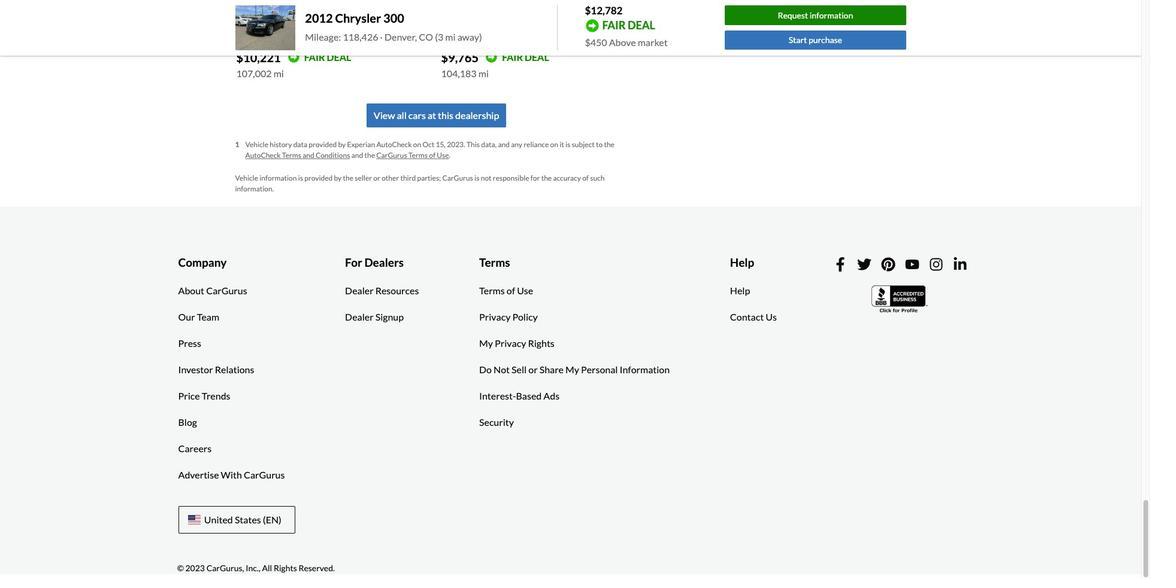 Task type: vqa. For each thing, say whether or not it's contained in the screenshot.
second Help from the bottom
yes



Task type: locate. For each thing, give the bounding box(es) containing it.
fair deal down the maxima
[[502, 51, 549, 63]]

investor
[[178, 364, 213, 376]]

terms down oct
[[409, 151, 428, 160]]

by up conditions
[[338, 140, 346, 149]]

ads
[[544, 391, 560, 402]]

1 horizontal spatial and
[[351, 151, 363, 160]]

contact
[[730, 311, 764, 323]]

this
[[467, 140, 480, 149]]

is right it
[[566, 140, 571, 149]]

rights up share
[[528, 338, 555, 349]]

0 horizontal spatial deal
[[327, 51, 351, 63]]

1 horizontal spatial use
[[517, 285, 533, 296]]

and
[[498, 140, 510, 149], [303, 151, 314, 160], [351, 151, 363, 160]]

1 dealer from the top
[[345, 285, 374, 296]]

my right share
[[566, 364, 579, 376]]

is left not on the top
[[475, 174, 480, 183]]

mi right 104,183
[[478, 68, 489, 79]]

dealer left signup
[[345, 311, 374, 323]]

0 horizontal spatial my
[[479, 338, 493, 349]]

fair deal image
[[288, 52, 299, 63], [486, 52, 497, 63]]

provided up conditions
[[309, 140, 337, 149]]

cargurus inside 1 vehicle history data provided by experian autocheck on oct 15, 2023. this data, and any reliance on it is subject to the autocheck terms and conditions and the cargurus terms of use .
[[376, 151, 407, 160]]

the down experian
[[365, 151, 375, 160]]

fair deal down mileage:
[[304, 51, 351, 63]]

1 vertical spatial of
[[582, 174, 589, 183]]

fair deal
[[304, 51, 351, 63], [502, 51, 549, 63]]

2012 chrysler 300 image
[[235, 5, 296, 50]]

fair down 2014 nissan maxima s
[[502, 51, 523, 63]]

or right sell
[[529, 364, 538, 376]]

1 vertical spatial or
[[529, 364, 538, 376]]

1 horizontal spatial of
[[507, 285, 515, 296]]

use down 15,
[[437, 151, 449, 160]]

help up contact
[[730, 285, 750, 296]]

away)
[[457, 31, 482, 43]]

107,002
[[236, 68, 272, 79]]

118,426
[[343, 31, 378, 43]]

1 vertical spatial help
[[730, 285, 750, 296]]

fair deal image down 2014 nissan maxima s
[[486, 52, 497, 63]]

information up information.
[[260, 174, 297, 183]]

inc.,
[[246, 564, 260, 574]]

1 horizontal spatial is
[[475, 174, 480, 183]]

1 vertical spatial rights
[[274, 564, 297, 574]]

0 vertical spatial my
[[479, 338, 493, 349]]

2014
[[441, 19, 466, 32]]

by down conditions
[[334, 174, 342, 183]]

my up do
[[479, 338, 493, 349]]

0 vertical spatial provided
[[309, 140, 337, 149]]

use
[[437, 151, 449, 160], [517, 285, 533, 296]]

by inside 1 vehicle history data provided by experian autocheck on oct 15, 2023. this data, and any reliance on it is subject to the autocheck terms and conditions and the cargurus terms of use .
[[338, 140, 346, 149]]

2 fair deal from the left
[[502, 51, 549, 63]]

experian
[[347, 140, 375, 149]]

us image
[[188, 516, 201, 525]]

autocheck
[[376, 140, 412, 149], [245, 151, 281, 160]]

1 vertical spatial dealer
[[345, 311, 374, 323]]

0 vertical spatial by
[[338, 140, 346, 149]]

1 horizontal spatial fair deal image
[[486, 52, 497, 63]]

0 horizontal spatial fair deal image
[[288, 52, 299, 63]]

of up privacy policy at left bottom
[[507, 285, 515, 296]]

information for request
[[810, 10, 853, 20]]

information inside vehicle information is provided by the seller or other third parties; cargurus is not responsible for the accuracy of such information.
[[260, 174, 297, 183]]

subject
[[572, 140, 595, 149]]

privacy down 'privacy policy' link
[[495, 338, 526, 349]]

2 deal from the left
[[525, 51, 549, 63]]

fair deal image down 2013 volkswagen passat se
[[288, 52, 299, 63]]

2 fair deal image from the left
[[486, 52, 497, 63]]

0 vertical spatial vehicle
[[245, 140, 268, 149]]

start purchase
[[789, 35, 842, 45]]

0 horizontal spatial of
[[429, 151, 436, 160]]

0 horizontal spatial use
[[437, 151, 449, 160]]

1 vertical spatial use
[[517, 285, 533, 296]]

1 vertical spatial by
[[334, 174, 342, 183]]

1 horizontal spatial deal
[[525, 51, 549, 63]]

1 fair deal image from the left
[[288, 52, 299, 63]]

1 vertical spatial vehicle
[[235, 174, 258, 183]]

300
[[383, 11, 404, 25]]

fair down mileage:
[[304, 51, 325, 63]]

cars
[[408, 110, 426, 121]]

vehicle right the 1
[[245, 140, 268, 149]]

1 horizontal spatial mi
[[445, 31, 456, 43]]

privacy
[[479, 311, 511, 323], [495, 338, 526, 349]]

privacy policy link
[[470, 304, 547, 331]]

1 vertical spatial my
[[566, 364, 579, 376]]

relations
[[215, 364, 254, 376]]

autocheck terms and conditions link
[[245, 151, 350, 160]]

1 vertical spatial provided
[[305, 174, 333, 183]]

1 vertical spatial information
[[260, 174, 297, 183]]

by
[[338, 140, 346, 149], [334, 174, 342, 183]]

·
[[380, 31, 383, 43]]

request information
[[778, 10, 853, 20]]

of left such
[[582, 174, 589, 183]]

mi right '(3'
[[445, 31, 456, 43]]

1 horizontal spatial information
[[810, 10, 853, 20]]

1 deal from the left
[[327, 51, 351, 63]]

trends
[[202, 391, 230, 402]]

provided
[[309, 140, 337, 149], [305, 174, 333, 183]]

0 vertical spatial information
[[810, 10, 853, 20]]

share
[[540, 364, 564, 376]]

mileage:
[[305, 31, 341, 43]]

1 horizontal spatial autocheck
[[376, 140, 412, 149]]

mi
[[445, 31, 456, 43], [274, 68, 284, 79], [478, 68, 489, 79]]

0 horizontal spatial mi
[[274, 68, 284, 79]]

rights
[[528, 338, 555, 349], [274, 564, 297, 574]]

provided down conditions
[[305, 174, 333, 183]]

maxima
[[503, 19, 542, 32]]

it
[[560, 140, 564, 149]]

0 vertical spatial or
[[373, 174, 380, 183]]

resources
[[375, 285, 419, 296]]

press
[[178, 338, 201, 349]]

is down autocheck terms and conditions link
[[298, 174, 303, 183]]

of inside 1 vehicle history data provided by experian autocheck on oct 15, 2023. this data, and any reliance on it is subject to the autocheck terms and conditions and the cargurus terms of use .
[[429, 151, 436, 160]]

2012
[[305, 11, 333, 25]]

1 horizontal spatial rights
[[528, 338, 555, 349]]

0 vertical spatial rights
[[528, 338, 555, 349]]

terms of use link
[[470, 278, 542, 304]]

fair for $10,221
[[304, 51, 325, 63]]

not
[[481, 174, 492, 183]]

terms up the terms of use
[[479, 256, 510, 270]]

1 fair from the left
[[304, 51, 325, 63]]

advertise with cargurus
[[178, 470, 285, 481]]

deal
[[327, 51, 351, 63], [525, 51, 549, 63]]

1 horizontal spatial on
[[550, 140, 558, 149]]

0 horizontal spatial on
[[413, 140, 421, 149]]

0 vertical spatial autocheck
[[376, 140, 412, 149]]

2 horizontal spatial of
[[582, 174, 589, 183]]

2 fair from the left
[[502, 51, 523, 63]]

mi right 107,002
[[274, 68, 284, 79]]

cargurus
[[376, 151, 407, 160], [442, 174, 473, 183], [206, 285, 247, 296], [244, 470, 285, 481]]

information up purchase
[[810, 10, 853, 20]]

2 dealer from the top
[[345, 311, 374, 323]]

the right the for
[[541, 174, 552, 183]]

reliance
[[524, 140, 549, 149]]

deal down mileage:
[[327, 51, 351, 63]]

of
[[429, 151, 436, 160], [582, 174, 589, 183], [507, 285, 515, 296]]

company
[[178, 256, 227, 270]]

or right seller
[[373, 174, 380, 183]]

dealer
[[345, 285, 374, 296], [345, 311, 374, 323]]

dealer for dealer signup
[[345, 311, 374, 323]]

cargurus down the .
[[442, 174, 473, 183]]

deal for $9,765
[[525, 51, 549, 63]]

on left oct
[[413, 140, 421, 149]]

1 on from the left
[[413, 140, 421, 149]]

provided inside 1 vehicle history data provided by experian autocheck on oct 15, 2023. this data, and any reliance on it is subject to the autocheck terms and conditions and the cargurus terms of use .
[[309, 140, 337, 149]]

autocheck up 'cargurus terms of use' link
[[376, 140, 412, 149]]

deal down the maxima
[[525, 51, 549, 63]]

privacy policy
[[479, 311, 538, 323]]

2 vertical spatial of
[[507, 285, 515, 296]]

oct
[[423, 140, 434, 149]]

such
[[590, 174, 605, 183]]

rights right all
[[274, 564, 297, 574]]

0 horizontal spatial information
[[260, 174, 297, 183]]

our team link
[[169, 304, 228, 331]]

0 horizontal spatial fair deal
[[304, 51, 351, 63]]

2 horizontal spatial is
[[566, 140, 571, 149]]

0 vertical spatial dealer
[[345, 285, 374, 296]]

the right to
[[604, 140, 615, 149]]

1 horizontal spatial fair
[[502, 51, 523, 63]]

request information button
[[725, 6, 906, 25]]

fair
[[602, 18, 626, 32]]

fair deal image for $10,221
[[288, 52, 299, 63]]

0 horizontal spatial is
[[298, 174, 303, 183]]

dealer resources
[[345, 285, 419, 296]]

click for the bbb business review of this auto listing service in cambridge ma image
[[871, 285, 929, 315]]

0 horizontal spatial fair
[[304, 51, 325, 63]]

0 vertical spatial of
[[429, 151, 436, 160]]

2 on from the left
[[550, 140, 558, 149]]

of down oct
[[429, 151, 436, 160]]

about cargurus link
[[169, 278, 256, 304]]

information inside button
[[810, 10, 853, 20]]

cargurus up other
[[376, 151, 407, 160]]

my
[[479, 338, 493, 349], [566, 364, 579, 376]]

and left any
[[498, 140, 510, 149]]

use up policy
[[517, 285, 533, 296]]

my privacy rights
[[479, 338, 555, 349]]

on
[[413, 140, 421, 149], [550, 140, 558, 149]]

1 fair deal from the left
[[304, 51, 351, 63]]

2 horizontal spatial mi
[[478, 68, 489, 79]]

0 vertical spatial use
[[437, 151, 449, 160]]

help up 'help' link
[[730, 256, 754, 270]]

1 vehicle history data provided by experian autocheck on oct 15, 2023. this data, and any reliance on it is subject to the autocheck terms and conditions and the cargurus terms of use .
[[235, 140, 615, 160]]

vehicle up information.
[[235, 174, 258, 183]]

1
[[235, 140, 239, 149]]

information for vehicle
[[260, 174, 297, 183]]

0 horizontal spatial or
[[373, 174, 380, 183]]

and down data
[[303, 151, 314, 160]]

on left it
[[550, 140, 558, 149]]

dealer down for
[[345, 285, 374, 296]]

and down experian
[[351, 151, 363, 160]]

careers link
[[169, 436, 221, 462]]

autocheck down history
[[245, 151, 281, 160]]

vehicle information is provided by the seller or other third parties; cargurus is not responsible for the accuracy of such information.
[[235, 174, 605, 194]]

0 vertical spatial help
[[730, 256, 754, 270]]

investor relations link
[[169, 357, 263, 383]]

1 horizontal spatial fair deal
[[502, 51, 549, 63]]

1 vertical spatial autocheck
[[245, 151, 281, 160]]

dealers
[[364, 256, 404, 270]]

0 horizontal spatial rights
[[274, 564, 297, 574]]

terms up privacy policy at left bottom
[[479, 285, 505, 296]]

privacy down terms of use "link"
[[479, 311, 511, 323]]



Task type: describe. For each thing, give the bounding box(es) containing it.
1 horizontal spatial or
[[529, 364, 538, 376]]

all
[[397, 110, 407, 121]]

fair deal image for $9,765
[[486, 52, 497, 63]]

united
[[204, 515, 233, 526]]

view
[[374, 110, 395, 121]]

interest-
[[479, 391, 516, 402]]

price trends
[[178, 391, 230, 402]]

purchase
[[809, 35, 842, 45]]

15,
[[436, 140, 446, 149]]

reserved.
[[299, 564, 335, 574]]

deal
[[628, 18, 655, 32]]

states
[[235, 515, 261, 526]]

dealer for dealer resources
[[345, 285, 374, 296]]

1 horizontal spatial my
[[566, 364, 579, 376]]

2013
[[236, 19, 261, 32]]

request
[[778, 10, 808, 20]]

©
[[177, 564, 184, 574]]

of inside "link"
[[507, 285, 515, 296]]

personal
[[581, 364, 618, 376]]

2014 nissan maxima s
[[441, 19, 542, 47]]

2023.
[[447, 140, 465, 149]]

accuracy
[[553, 174, 581, 183]]

1 help from the top
[[730, 256, 754, 270]]

$450 above market
[[585, 36, 668, 48]]

provided inside vehicle information is provided by the seller or other third parties; cargurus is not responsible for the accuracy of such information.
[[305, 174, 333, 183]]

information.
[[235, 185, 274, 194]]

vehicle inside 1 vehicle history data provided by experian autocheck on oct 15, 2023. this data, and any reliance on it is subject to the autocheck terms and conditions and the cargurus terms of use .
[[245, 140, 268, 149]]

$450
[[585, 36, 607, 48]]

© 2023 cargurus, inc., all rights reserved.
[[177, 564, 335, 574]]

mi inside 2012 chrysler 300 mileage: 118,426 · denver, co (3 mi away)
[[445, 31, 456, 43]]

history
[[270, 140, 292, 149]]

parties;
[[417, 174, 441, 183]]

dealer signup link
[[336, 304, 413, 331]]

denver,
[[385, 31, 417, 43]]

start purchase button
[[725, 31, 906, 50]]

dealership
[[455, 110, 499, 121]]

conditions
[[316, 151, 350, 160]]

use inside terms of use "link"
[[517, 285, 533, 296]]

interest-based ads link
[[470, 383, 569, 410]]

mi for $10,221
[[274, 68, 284, 79]]

2 horizontal spatial and
[[498, 140, 510, 149]]

cargurus,
[[206, 564, 244, 574]]

chrysler
[[335, 11, 381, 25]]

all
[[262, 564, 272, 574]]

do not sell or share my personal information
[[479, 364, 670, 376]]

help link
[[721, 278, 759, 304]]

for
[[345, 256, 362, 270]]

use inside 1 vehicle history data provided by experian autocheck on oct 15, 2023. this data, and any reliance on it is subject to the autocheck terms and conditions and the cargurus terms of use .
[[437, 151, 449, 160]]

based
[[516, 391, 542, 402]]

mi for $9,765
[[478, 68, 489, 79]]

2 help from the top
[[730, 285, 750, 296]]

to
[[596, 140, 603, 149]]

for
[[531, 174, 540, 183]]

2013 volkswagen passat se
[[236, 19, 355, 47]]

is inside 1 vehicle history data provided by experian autocheck on oct 15, 2023. this data, and any reliance on it is subject to the autocheck terms and conditions and the cargurus terms of use .
[[566, 140, 571, 149]]

2023
[[185, 564, 205, 574]]

do
[[479, 364, 492, 376]]

investor relations
[[178, 364, 254, 376]]

0 vertical spatial privacy
[[479, 311, 511, 323]]

fair for $9,765
[[502, 51, 523, 63]]

security link
[[470, 410, 523, 436]]

price trends link
[[169, 383, 239, 410]]

my privacy rights link
[[470, 331, 564, 357]]

volkswagen
[[263, 19, 322, 32]]

1 vertical spatial privacy
[[495, 338, 526, 349]]

or inside vehicle information is provided by the seller or other third parties; cargurus is not responsible for the accuracy of such information.
[[373, 174, 380, 183]]

cargurus inside vehicle information is provided by the seller or other third parties; cargurus is not responsible for the accuracy of such information.
[[442, 174, 473, 183]]

not
[[494, 364, 510, 376]]

united states (en)
[[204, 515, 281, 526]]

$10,221
[[236, 50, 281, 65]]

fair deal
[[602, 18, 655, 32]]

policy
[[512, 311, 538, 323]]

terms inside "link"
[[479, 285, 505, 296]]

co
[[419, 31, 433, 43]]

data,
[[481, 140, 497, 149]]

deal for $10,221
[[327, 51, 351, 63]]

0 horizontal spatial and
[[303, 151, 314, 160]]

0 horizontal spatial autocheck
[[245, 151, 281, 160]]

responsible
[[493, 174, 529, 183]]

information
[[620, 364, 670, 376]]

market
[[638, 36, 668, 48]]

blog
[[178, 417, 197, 428]]

of inside vehicle information is provided by the seller or other third parties; cargurus is not responsible for the accuracy of such information.
[[582, 174, 589, 183]]

interest-based ads
[[479, 391, 560, 402]]

third
[[400, 174, 416, 183]]

this
[[438, 110, 454, 121]]

107,002 mi
[[236, 68, 284, 79]]

by inside vehicle information is provided by the seller or other third parties; cargurus is not responsible for the accuracy of such information.
[[334, 174, 342, 183]]

cargurus up team
[[206, 285, 247, 296]]

our team
[[178, 311, 219, 323]]

cargurus right with
[[244, 470, 285, 481]]

for dealers
[[345, 256, 404, 270]]

(en)
[[263, 515, 281, 526]]

2012 chrysler 300 mileage: 118,426 · denver, co (3 mi away)
[[305, 11, 482, 43]]

fair deal for $9,765
[[502, 51, 549, 63]]

fair deal for $10,221
[[304, 51, 351, 63]]

vehicle inside vehicle information is provided by the seller or other third parties; cargurus is not responsible for the accuracy of such information.
[[235, 174, 258, 183]]

start
[[789, 35, 807, 45]]

do not sell or share my personal information link
[[470, 357, 679, 383]]

the left seller
[[343, 174, 353, 183]]

rights inside the my privacy rights link
[[528, 338, 555, 349]]

.
[[449, 151, 451, 160]]

careers
[[178, 443, 212, 455]]

advertise
[[178, 470, 219, 481]]

passat
[[324, 19, 355, 32]]

advertise with cargurus link
[[169, 462, 294, 489]]

price
[[178, 391, 200, 402]]

about
[[178, 285, 204, 296]]

terms down data
[[282, 151, 301, 160]]

$9,765
[[441, 50, 479, 65]]

press link
[[169, 331, 210, 357]]



